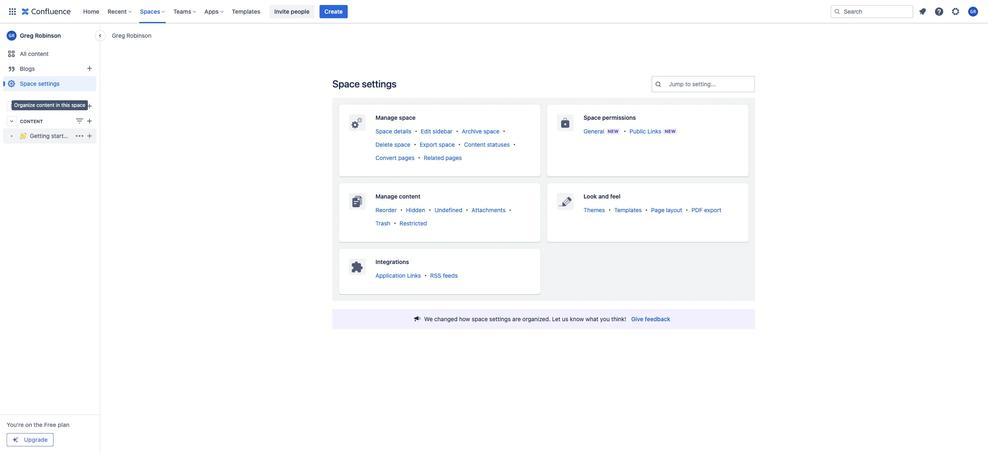 Task type: locate. For each thing, give the bounding box(es) containing it.
convert
[[376, 154, 397, 161]]

1 vertical spatial manage
[[376, 193, 398, 200]]

home
[[83, 8, 99, 15]]

Search settings text field
[[669, 80, 671, 88]]

1 vertical spatial content
[[37, 102, 54, 108]]

robinson up all content link
[[35, 32, 61, 39]]

undefined
[[435, 207, 463, 214]]

manage up reorder link
[[376, 193, 398, 200]]

content up content dropdown button
[[37, 102, 54, 108]]

greg robinson link
[[3, 27, 96, 44], [112, 31, 151, 40]]

settings up manage space
[[362, 78, 397, 90]]

1 horizontal spatial content
[[464, 141, 486, 148]]

themes link
[[584, 207, 605, 214]]

upgrade button
[[7, 434, 53, 446]]

recent
[[108, 8, 127, 15]]

greg robinson link up all content link
[[3, 27, 96, 44]]

feel
[[610, 193, 621, 200]]

greg
[[112, 32, 125, 39], [20, 32, 33, 39]]

greg robinson up all content
[[20, 32, 61, 39]]

1 vertical spatial templates link
[[615, 207, 642, 214]]

templates link
[[230, 5, 263, 18], [615, 207, 642, 214]]

1 horizontal spatial in
[[72, 132, 77, 140]]

archive space link
[[462, 128, 500, 135]]

how
[[459, 316, 470, 323]]

templates down feel
[[615, 207, 642, 214]]

1 horizontal spatial links
[[648, 128, 662, 135]]

manage up space details link
[[376, 114, 398, 121]]

content for manage
[[399, 193, 421, 200]]

invite people button
[[269, 5, 315, 18]]

upgrade
[[24, 436, 48, 443]]

public
[[630, 128, 646, 135]]

export space
[[420, 141, 455, 148]]

greg down 'recent' dropdown button
[[112, 32, 125, 39]]

templates right apps popup button
[[232, 8, 260, 15]]

content statuses link
[[464, 141, 510, 148]]

1 manage from the top
[[376, 114, 398, 121]]

premium image
[[12, 437, 19, 443]]

invite people
[[274, 8, 310, 15]]

create link
[[320, 5, 348, 18]]

content for content
[[20, 118, 43, 124]]

pages
[[398, 154, 415, 161], [446, 154, 462, 161]]

space settings link
[[3, 76, 96, 91]]

0 horizontal spatial greg
[[20, 32, 33, 39]]

content statuses
[[464, 141, 510, 148]]

1 horizontal spatial greg robinson
[[112, 32, 151, 39]]

content up the "hidden" link
[[399, 193, 421, 200]]

links for application
[[407, 272, 421, 279]]

0 horizontal spatial greg robinson link
[[3, 27, 96, 44]]

restricted link
[[400, 220, 427, 227]]

pages down delete space
[[398, 154, 415, 161]]

robinson
[[127, 32, 151, 39], [35, 32, 61, 39]]

links
[[648, 128, 662, 135], [407, 272, 421, 279]]

your profile and preferences image
[[969, 6, 979, 16]]

content inside all content link
[[28, 50, 49, 57]]

links left the rss at the left bottom
[[407, 272, 421, 279]]

pages right "related"
[[446, 154, 462, 161]]

and
[[599, 193, 609, 200]]

0 horizontal spatial in
[[56, 102, 60, 108]]

give
[[632, 316, 644, 323]]

confluence image
[[22, 6, 71, 16], [22, 6, 71, 16]]

space settings inside space element
[[20, 80, 60, 87]]

templates for templates link to the top
[[232, 8, 260, 15]]

spaces button
[[138, 5, 169, 18]]

related pages
[[424, 154, 462, 161]]

links left new
[[648, 128, 662, 135]]

general link
[[584, 128, 605, 135]]

greg up all
[[20, 32, 33, 39]]

2 horizontal spatial settings
[[490, 316, 511, 323]]

0 horizontal spatial links
[[407, 272, 421, 279]]

delete space link
[[376, 141, 411, 148]]

1 pages from the left
[[398, 154, 415, 161]]

0 horizontal spatial space settings
[[20, 80, 60, 87]]

robinson down spaces at the left of page
[[127, 32, 151, 39]]

templates inside global "element"
[[232, 8, 260, 15]]

in inside space element
[[72, 132, 77, 140]]

in for started
[[72, 132, 77, 140]]

manage
[[376, 114, 398, 121], [376, 193, 398, 200]]

space down the details
[[395, 141, 411, 148]]

settings left are
[[490, 316, 511, 323]]

settings inside space element
[[38, 80, 60, 87]]

greg inside space element
[[20, 32, 33, 39]]

1 vertical spatial content
[[464, 141, 486, 148]]

public links new
[[630, 128, 676, 135]]

2 vertical spatial content
[[399, 193, 421, 200]]

0 vertical spatial templates
[[232, 8, 260, 15]]

settings down blogs link
[[38, 80, 60, 87]]

changed
[[435, 316, 458, 323]]

2 manage from the top
[[376, 193, 398, 200]]

application
[[376, 272, 406, 279]]

0 horizontal spatial robinson
[[35, 32, 61, 39]]

export
[[704, 207, 722, 214]]

confluence
[[78, 132, 109, 140]]

create
[[325, 8, 343, 15]]

teams
[[173, 8, 191, 15]]

greg robinson down 'recent' dropdown button
[[112, 32, 151, 39]]

1 vertical spatial in
[[72, 132, 77, 140]]

pdf export link
[[692, 207, 722, 214]]

trash
[[376, 220, 390, 227]]

1 horizontal spatial settings
[[362, 78, 397, 90]]

space right this
[[71, 102, 85, 108]]

1 horizontal spatial robinson
[[127, 32, 151, 39]]

2 pages from the left
[[446, 154, 462, 161]]

integrations
[[376, 258, 409, 265]]

give feedback button
[[627, 313, 676, 326]]

0 horizontal spatial content
[[20, 118, 43, 124]]

greg robinson link down 'recent' dropdown button
[[112, 31, 151, 40]]

0 vertical spatial in
[[56, 102, 60, 108]]

new
[[665, 129, 676, 134]]

in
[[56, 102, 60, 108], [72, 132, 77, 140]]

more actions image
[[75, 131, 85, 141]]

content up getting
[[20, 118, 43, 124]]

space details
[[376, 128, 412, 135]]

export
[[420, 141, 437, 148]]

space for delete space
[[395, 141, 411, 148]]

content button
[[3, 114, 96, 129]]

templates link right apps popup button
[[230, 5, 263, 18]]

space up related pages 'link'
[[439, 141, 455, 148]]

hidden
[[406, 207, 425, 214]]

0 horizontal spatial pages
[[398, 154, 415, 161]]

0 horizontal spatial templates link
[[230, 5, 263, 18]]

jump to setting...
[[669, 80, 716, 87]]

archive space
[[462, 128, 500, 135]]

banner
[[0, 0, 989, 23]]

content
[[28, 50, 49, 57], [37, 102, 54, 108], [399, 193, 421, 200]]

space for export space
[[439, 141, 455, 148]]

space up the details
[[399, 114, 416, 121]]

0 vertical spatial links
[[648, 128, 662, 135]]

we changed how space settings are organized. let us know what you think!
[[424, 316, 627, 323]]

0 horizontal spatial greg robinson
[[20, 32, 61, 39]]

in left this
[[56, 102, 60, 108]]

1 vertical spatial links
[[407, 272, 421, 279]]

0 vertical spatial manage
[[376, 114, 398, 121]]

content down archive
[[464, 141, 486, 148]]

1 vertical spatial templates
[[615, 207, 642, 214]]

in right started
[[72, 132, 77, 140]]

undefined link
[[435, 207, 463, 214]]

application links
[[376, 272, 421, 279]]

templates link down feel
[[615, 207, 642, 214]]

templates for rightmost templates link
[[615, 207, 642, 214]]

1 horizontal spatial templates
[[615, 207, 642, 214]]

content for organize
[[37, 102, 54, 108]]

1 horizontal spatial pages
[[446, 154, 462, 161]]

0 horizontal spatial templates
[[232, 8, 260, 15]]

statuses
[[487, 141, 510, 148]]

robinson inside space element
[[35, 32, 61, 39]]

add shortcut image
[[85, 101, 95, 111]]

content right all
[[28, 50, 49, 57]]

1 horizontal spatial greg robinson link
[[112, 31, 151, 40]]

0 horizontal spatial settings
[[38, 80, 60, 87]]

create a blog image
[[85, 63, 95, 73]]

settings
[[362, 78, 397, 90], [38, 80, 60, 87], [490, 316, 511, 323]]

feeds
[[443, 272, 458, 279]]

you
[[600, 316, 610, 323]]

0 vertical spatial content
[[20, 118, 43, 124]]

page
[[651, 207, 665, 214]]

space up content statuses
[[484, 128, 500, 135]]

public links link
[[630, 128, 662, 135]]

0 vertical spatial content
[[28, 50, 49, 57]]

in for content
[[56, 102, 60, 108]]

1 horizontal spatial space settings
[[333, 78, 397, 90]]

page layout link
[[651, 207, 683, 214]]

content inside content dropdown button
[[20, 118, 43, 124]]

global element
[[5, 0, 829, 23]]



Task type: vqa. For each thing, say whether or not it's contained in the screenshot.
know
yes



Task type: describe. For each thing, give the bounding box(es) containing it.
layout
[[666, 207, 683, 214]]

people
[[291, 8, 310, 15]]

rss feeds link
[[430, 272, 458, 279]]

apps
[[205, 8, 219, 15]]

you're on the free plan
[[7, 421, 69, 428]]

themes
[[584, 207, 605, 214]]

space details link
[[376, 128, 412, 135]]

on
[[25, 421, 32, 428]]

think!
[[612, 316, 627, 323]]

all
[[20, 50, 27, 57]]

delete
[[376, 141, 393, 148]]

we
[[424, 316, 433, 323]]

help icon image
[[935, 6, 945, 16]]

permissions
[[603, 114, 636, 121]]

attachments link
[[472, 207, 506, 214]]

content for all
[[28, 50, 49, 57]]

teams button
[[171, 5, 200, 18]]

manage for manage space
[[376, 114, 398, 121]]

space element
[[0, 23, 109, 453]]

to
[[686, 80, 691, 87]]

notification icon image
[[918, 6, 928, 16]]

feedback
[[645, 316, 671, 323]]

manage for manage content
[[376, 193, 398, 200]]

appswitcher icon image
[[7, 6, 17, 16]]

hidden link
[[406, 207, 425, 214]]

banner containing home
[[0, 0, 989, 23]]

rss feeds
[[430, 272, 458, 279]]

trash link
[[376, 220, 390, 227]]

delete space
[[376, 141, 411, 148]]

edit sidebar
[[421, 128, 453, 135]]

getting started in confluence
[[30, 132, 109, 140]]

look
[[584, 193, 597, 200]]

export space link
[[420, 141, 455, 148]]

space for archive space
[[484, 128, 500, 135]]

space inside space settings link
[[20, 80, 37, 87]]

related pages link
[[424, 154, 462, 161]]

manage content
[[376, 193, 421, 200]]

space right how
[[472, 316, 488, 323]]

organize content in this space
[[14, 102, 85, 108]]

1 horizontal spatial templates link
[[615, 207, 642, 214]]

content for content statuses
[[464, 141, 486, 148]]

Search field
[[831, 5, 914, 18]]

create a child page image
[[85, 131, 95, 141]]

spaces
[[140, 8, 160, 15]]

free
[[44, 421, 56, 428]]

change view image
[[75, 116, 85, 126]]

give feedback
[[632, 316, 671, 323]]

rss
[[430, 272, 441, 279]]

pdf
[[692, 207, 703, 214]]

settings icon image
[[951, 6, 961, 16]]

space for manage space
[[399, 114, 416, 121]]

apps button
[[202, 5, 227, 18]]

page layout
[[651, 207, 683, 214]]

pages for convert pages
[[398, 154, 415, 161]]

details
[[394, 128, 412, 135]]

convert pages link
[[376, 154, 415, 161]]

attachments
[[472, 207, 506, 214]]

the
[[34, 421, 43, 428]]

0 vertical spatial templates link
[[230, 5, 263, 18]]

this
[[61, 102, 70, 108]]

1 horizontal spatial greg
[[112, 32, 125, 39]]

let
[[552, 316, 561, 323]]

started
[[51, 132, 70, 140]]

related
[[424, 154, 444, 161]]

archive
[[462, 128, 482, 135]]

pages for related pages
[[446, 154, 462, 161]]

organize
[[14, 102, 35, 108]]

recent button
[[105, 5, 135, 18]]

blogs link
[[3, 61, 96, 76]]

create a page image
[[85, 116, 95, 126]]

greg robinson inside space element
[[20, 32, 61, 39]]

edit
[[421, 128, 431, 135]]

jump
[[669, 80, 684, 87]]

all content
[[20, 50, 49, 57]]

all content link
[[3, 46, 96, 61]]

you're
[[7, 421, 24, 428]]

home link
[[81, 5, 102, 18]]

links for public
[[648, 128, 662, 135]]

manage space
[[376, 114, 416, 121]]

look and feel
[[584, 193, 621, 200]]

are
[[513, 316, 521, 323]]

new
[[608, 129, 619, 134]]

know
[[570, 316, 584, 323]]

space permissions
[[584, 114, 636, 121]]

pdf export
[[692, 207, 722, 214]]

blogs
[[20, 65, 35, 72]]

reorder
[[376, 207, 397, 214]]

getting
[[30, 132, 50, 140]]

sidebar
[[433, 128, 453, 135]]

plan
[[58, 421, 69, 428]]

what
[[586, 316, 599, 323]]

application links link
[[376, 272, 421, 279]]

invite
[[274, 8, 289, 15]]

convert pages
[[376, 154, 415, 161]]

search image
[[834, 8, 841, 15]]

reorder link
[[376, 207, 397, 214]]

us
[[562, 316, 569, 323]]



